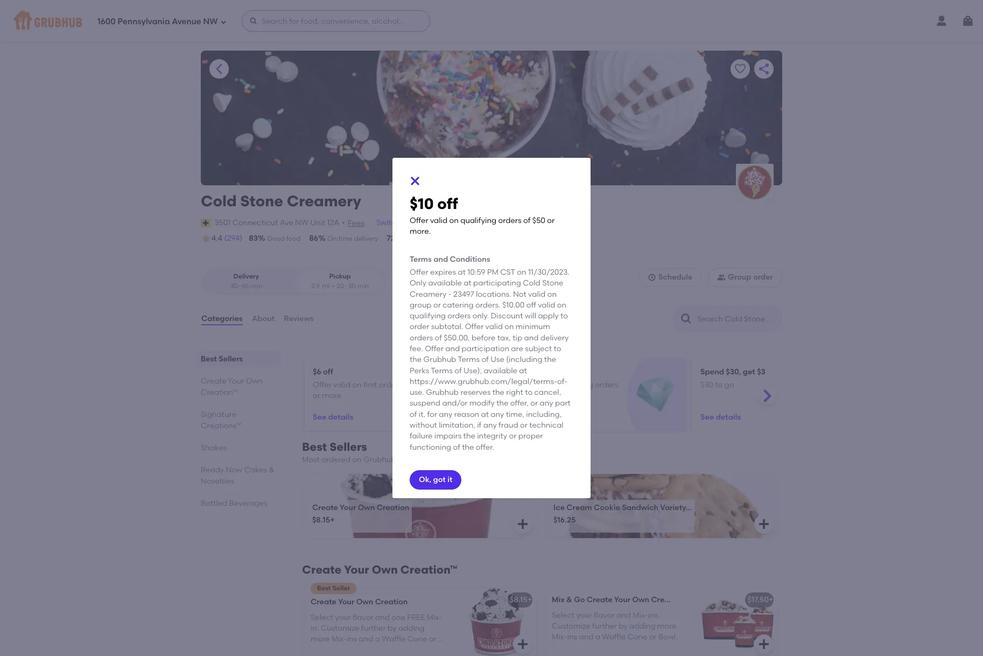 Task type: describe. For each thing, give the bounding box(es) containing it.
save this restaurant image
[[734, 62, 747, 75]]

on
[[328, 235, 337, 242]]

pm
[[488, 268, 499, 277]]

adding inside 'select your flavor and one free mix- in. customize further by adding more mix-ins and a waffle cone or bowl.'
[[399, 624, 425, 633]]

switch
[[377, 218, 401, 227]]

cone inside "select your flavor and mix-ins. customize further by adding more mix-ins and a waffle cone or bowl."
[[628, 633, 648, 642]]

or inside 'select your flavor and one free mix- in. customize further by adding more mix-ins and a waffle cone or bowl.'
[[429, 635, 437, 644]]

offer,
[[511, 399, 529, 408]]

creamery inside the terms and conditions offer expires at 10:59 pm cst on 11/30/2023. only available at participating cold stone creamery - 23497 locations. not valid on group or catering orders. $10.00 off valid on qualifying orders only. discount will apply to order subtotal. offer valid on minimum orders of $50.00, before tax, tip and delivery fee. offer and participation are subject to the grubhub terms of use (including the perks terms of use), available at https://www.grubhub.com/legal/terms-of- use. grubhub reserves the right to cancel, suspend and/or modify the offer, or any part of it, for any reason at any time, including, without limitation, if any fraud or technical failure impairs the integrity or proper functioning of the offer.
[[410, 290, 447, 299]]

your up "select your flavor and mix-ins. customize further by adding more mix-ins and a waffle cone or bowl."
[[615, 595, 631, 605]]

pickup
[[329, 273, 351, 280]]

schedule button
[[639, 268, 702, 287]]

offer right fee.
[[425, 344, 444, 353]]

correct
[[405, 235, 429, 242]]

avenue
[[172, 16, 201, 26]]

0 vertical spatial cold
[[201, 192, 237, 210]]

see details for offer valid on qualifying orders of $50 or more.
[[507, 412, 548, 422]]

(including
[[507, 355, 543, 364]]

location
[[403, 218, 433, 227]]

best for best seller
[[317, 585, 331, 592]]

off up the correct order
[[438, 194, 458, 213]]

see for offer valid on qualifying orders of $50 or more.
[[507, 412, 521, 422]]

conditions
[[450, 255, 491, 264]]

any down cancel,
[[540, 399, 554, 408]]

0 vertical spatial grubhub
[[424, 355, 456, 364]]

$17.50 +
[[748, 595, 774, 605]]

about
[[252, 314, 275, 323]]

option group containing delivery 40–55 min
[[201, 268, 386, 295]]

reviews
[[284, 314, 314, 323]]

any up the fraud
[[491, 410, 504, 419]]

cream
[[567, 503, 592, 512]]

0 vertical spatial creamery
[[287, 192, 362, 210]]

switch location
[[377, 218, 433, 227]]

part
[[555, 399, 571, 408]]

creation for create your own creation
[[375, 598, 408, 607]]

ready
[[201, 466, 224, 475]]

your inside create your own creation $8.15 +
[[340, 503, 356, 512]]

best sellers tab
[[201, 353, 276, 365]]

or inside $6 off offer valid on first orders of $15 or more.
[[313, 391, 320, 400]]

grubhub inside best sellers most ordered on grubhub
[[364, 455, 396, 464]]

the left right
[[493, 388, 505, 397]]

search icon image
[[680, 313, 693, 325]]

on left of-
[[547, 380, 556, 389]]

2 vertical spatial terms
[[431, 366, 453, 375]]

at down modify
[[481, 410, 489, 419]]

group order button
[[709, 268, 783, 287]]

only.
[[473, 311, 489, 321]]

bottled beverages
[[201, 499, 268, 508]]

0 vertical spatial available
[[429, 279, 462, 288]]

valid up tax,
[[486, 322, 503, 332]]

valid right not
[[529, 290, 546, 299]]

modify
[[470, 399, 495, 408]]

are
[[511, 344, 524, 353]]

subject
[[525, 344, 552, 353]]

$8.15 inside create your own creation $8.15 +
[[312, 516, 330, 525]]

ice cream cookie sandwich variety... $16.25
[[554, 503, 692, 525]]

at left the "10:59"
[[458, 268, 466, 277]]

subtotal.
[[431, 322, 464, 332]]

unit
[[310, 218, 325, 227]]

further inside "select your flavor and mix-ins. customize further by adding more mix-ins and a waffle cone or bowl."
[[593, 622, 617, 631]]

your for &
[[577, 611, 593, 620]]

by inside "select your flavor and mix-ins. customize further by adding more mix-ins and a waffle cone or bowl."
[[619, 622, 628, 631]]

1 horizontal spatial &
[[567, 595, 573, 605]]

right
[[507, 388, 524, 397]]

on right cst
[[517, 268, 527, 277]]

without
[[410, 421, 437, 430]]

the down fee.
[[410, 355, 422, 364]]

create right go
[[587, 595, 613, 605]]

create your own creation
[[311, 598, 408, 607]]

minimum
[[516, 322, 551, 332]]

create inside create your own creation $8.15 +
[[312, 503, 338, 512]]

on time delivery
[[328, 235, 378, 242]]

create your own creation™ tab
[[201, 376, 276, 398]]

$30
[[701, 380, 714, 389]]

and down mix & go create your own creation™
[[617, 611, 631, 620]]

any right if
[[484, 421, 497, 430]]

your up seller
[[344, 563, 369, 577]]

create your own creation $8.15 +
[[312, 503, 410, 525]]

create your own creation image
[[456, 588, 537, 656]]

reviews button
[[283, 300, 315, 338]]

sellers for best sellers
[[219, 355, 243, 364]]

+ for $8.15 +
[[528, 595, 533, 605]]

3501
[[215, 218, 231, 227]]

creation™ inside create your own creation™
[[201, 388, 238, 397]]

valid up apply
[[538, 301, 556, 310]]

on down discount
[[505, 322, 514, 332]]

switch location button
[[376, 217, 433, 229]]

and left one
[[375, 613, 390, 622]]

on right location
[[450, 216, 459, 225]]

of-
[[558, 377, 568, 386]]

group order
[[729, 273, 774, 282]]

https://www.grubhub.com/legal/terms-
[[410, 377, 558, 386]]

0 vertical spatial qualifying
[[461, 216, 497, 225]]

waffle inside 'select your flavor and one free mix- in. customize further by adding more mix-ins and a waffle cone or bowl.'
[[382, 635, 406, 644]]

& inside ready now cakes & novelties
[[269, 466, 275, 475]]

select for select your flavor and one free mix- in. customize further by adding more mix-ins and a waffle cone or bowl.
[[311, 613, 334, 622]]

flavor for customize
[[353, 613, 374, 622]]

further inside 'select your flavor and one free mix- in. customize further by adding more mix-ins and a waffle cone or bowl.'
[[361, 624, 386, 633]]

to right right
[[525, 388, 533, 397]]

11/30/2023.
[[528, 268, 570, 277]]

fee.
[[410, 344, 423, 353]]

at up 23497
[[464, 279, 472, 288]]

apply
[[538, 311, 559, 321]]

on inside best sellers most ordered on grubhub
[[353, 455, 362, 464]]

own inside create your own creation $8.15 +
[[358, 503, 375, 512]]

or inside "select your flavor and mix-ins. customize further by adding more mix-ins and a waffle cone or bowl."
[[650, 633, 657, 642]]

1 vertical spatial grubhub
[[426, 388, 459, 397]]

ok,
[[419, 475, 432, 484]]

offer down only.
[[465, 322, 484, 332]]

details for offer valid on first orders of $15 or more.
[[328, 412, 354, 422]]

1 vertical spatial create your own creation™
[[302, 563, 458, 577]]

and down create your own creation
[[359, 635, 374, 644]]

and up expires
[[434, 255, 448, 264]]

0 vertical spatial terms
[[410, 255, 432, 264]]

nw for ave
[[295, 218, 309, 227]]

novelties
[[201, 477, 234, 486]]

and down go
[[579, 633, 594, 642]]

fees button
[[347, 217, 365, 229]]

best for best sellers
[[201, 355, 217, 364]]

suspend
[[410, 399, 441, 408]]

mix & go create your own creation™ image
[[698, 588, 778, 656]]

most
[[302, 455, 320, 464]]

orders.
[[476, 301, 501, 310]]

the down right
[[497, 399, 509, 408]]

more inside "select your flavor and mix-ins. customize further by adding more mix-ins and a waffle cone or bowl."
[[658, 622, 677, 631]]

main navigation navigation
[[0, 0, 984, 42]]

technical
[[530, 421, 564, 430]]

one
[[392, 613, 406, 622]]

customize inside "select your flavor and mix-ins. customize further by adding more mix-ins and a waffle cone or bowl."
[[552, 622, 591, 631]]

on up apply
[[558, 301, 567, 310]]

+ inside create your own creation $8.15 +
[[330, 516, 335, 525]]

select your flavor and mix-ins. customize further by adding more mix-ins and a waffle cone or bowl.
[[552, 611, 678, 642]]

use),
[[464, 366, 482, 375]]

cold inside the terms and conditions offer expires at 10:59 pm cst on 11/30/2023. only available at participating cold stone creamery - 23497 locations. not valid on group or catering orders. $10.00 off valid on qualifying orders only. discount will apply to order subtotal. offer valid on minimum orders of $50.00, before tax, tip and delivery fee. offer and participation are subject to the grubhub terms of use (including the perks terms of use), available at https://www.grubhub.com/legal/terms-of- use. grubhub reserves the right to cancel, suspend and/or modify the offer, or any part of it, for any reason at any time, including, without limitation, if any fraud or technical failure impairs the integrity or proper functioning of the offer.
[[523, 279, 541, 288]]

mix- right free
[[427, 613, 442, 622]]

offer up correct
[[410, 216, 429, 225]]

ins inside 'select your flavor and one free mix- in. customize further by adding more mix-ins and a waffle cone or bowl.'
[[347, 635, 357, 644]]

to right subject
[[554, 344, 562, 353]]

the down 'limitation,'
[[464, 432, 476, 441]]

12a
[[327, 218, 340, 227]]

orders up cst
[[499, 216, 522, 225]]

2 horizontal spatial creation™
[[652, 595, 689, 605]]

the down subject
[[545, 355, 557, 364]]

details for offer valid on qualifying orders of $50 or more.
[[522, 412, 548, 422]]

more inside 'select your flavor and one free mix- in. customize further by adding more mix-ins and a waffle cone or bowl.'
[[311, 635, 330, 644]]

use
[[491, 355, 505, 364]]

the left offer.
[[462, 443, 474, 452]]

ready now cakes & novelties tab
[[201, 464, 276, 487]]

(294)
[[224, 234, 243, 243]]

create up best seller
[[302, 563, 342, 577]]

valid right right
[[527, 380, 545, 389]]

svg image inside main navigation navigation
[[220, 19, 227, 25]]

your inside create your own creation™
[[228, 377, 244, 386]]

subscription pass image
[[201, 219, 212, 227]]

star icon image
[[201, 233, 212, 244]]

get
[[743, 367, 756, 377]]

23497
[[454, 290, 474, 299]]

and/or
[[443, 399, 468, 408]]

86
[[309, 234, 318, 243]]

cancel,
[[535, 388, 562, 397]]

about button
[[251, 300, 275, 338]]

0 horizontal spatial $10
[[410, 194, 434, 213]]

correct order
[[405, 235, 447, 242]]

ready now cakes & novelties
[[201, 466, 275, 486]]

mix- down create your own creation
[[332, 635, 347, 644]]

caret left icon image
[[213, 62, 226, 75]]

any right for
[[439, 410, 453, 419]]

1 vertical spatial terms
[[458, 355, 480, 364]]

fraud
[[499, 421, 519, 430]]

will
[[525, 311, 537, 321]]

go
[[725, 380, 735, 389]]

2 horizontal spatial qualifying
[[558, 380, 594, 389]]

• inside pickup 2.9 mi • 20–30 min
[[332, 282, 335, 290]]

1 vertical spatial $8.15
[[510, 595, 528, 605]]

40–55
[[230, 282, 249, 290]]

reserves
[[461, 388, 491, 397]]

and down the minimum
[[524, 333, 539, 342]]

ins inside "select your flavor and mix-ins. customize further by adding more mix-ins and a waffle cone or bowl."
[[568, 633, 578, 642]]

bowl. inside 'select your flavor and one free mix- in. customize further by adding more mix-ins and a waffle cone or bowl.'
[[311, 646, 330, 655]]

offer up offer,
[[507, 380, 526, 389]]

shakes tab
[[201, 442, 276, 454]]

your down seller
[[338, 598, 355, 607]]

cold stone creamery
[[201, 192, 362, 210]]

bowl. inside "select your flavor and mix-ins. customize further by adding more mix-ins and a waffle cone or bowl."
[[659, 633, 678, 642]]

1 vertical spatial $10
[[507, 367, 519, 377]]

0 vertical spatial $10 off offer valid on qualifying orders of $50 or more.
[[410, 194, 555, 236]]

3501 connecticut ave nw unit 12a button
[[214, 217, 340, 229]]

for
[[427, 410, 437, 419]]

shakes
[[201, 443, 227, 453]]

-
[[449, 290, 452, 299]]

bottled beverages tab
[[201, 498, 276, 509]]

in.
[[311, 624, 319, 633]]

$8.15 +
[[510, 595, 533, 605]]

1 vertical spatial $50
[[516, 391, 529, 400]]

mix- down mix & go create your own creation™
[[633, 611, 649, 620]]

details for $30 to go
[[716, 412, 741, 422]]

1 vertical spatial $10 off offer valid on qualifying orders of $50 or more.
[[507, 367, 619, 400]]

categories
[[201, 314, 243, 323]]

before
[[472, 333, 496, 342]]



Task type: vqa. For each thing, say whether or not it's contained in the screenshot.


Task type: locate. For each thing, give the bounding box(es) containing it.
1 horizontal spatial creation™
[[401, 563, 458, 577]]

signature creations™ tab
[[201, 409, 276, 432]]

2 vertical spatial qualifying
[[558, 380, 594, 389]]

impairs
[[435, 432, 462, 441]]

3 see details button from the left
[[701, 408, 741, 427]]

1 horizontal spatial order
[[430, 235, 447, 242]]

order for group order
[[754, 273, 774, 282]]

0 horizontal spatial bowl.
[[311, 646, 330, 655]]

a inside "select your flavor and mix-ins. customize further by adding more mix-ins and a waffle cone or bowl."
[[596, 633, 601, 642]]

creation™ up the signature
[[201, 388, 238, 397]]

0 vertical spatial creation™
[[201, 388, 238, 397]]

spend $30, get $3 $30 to go
[[701, 367, 766, 389]]

0 horizontal spatial more
[[311, 635, 330, 644]]

adding inside "select your flavor and mix-ins. customize further by adding more mix-ins and a waffle cone or bowl."
[[630, 622, 656, 631]]

on down the 11/30/2023.
[[548, 290, 557, 299]]

on left first on the left bottom
[[353, 380, 362, 389]]

grubhub
[[424, 355, 456, 364], [426, 388, 459, 397], [364, 455, 396, 464]]

cakes
[[244, 466, 267, 475]]

time
[[339, 235, 353, 242]]

proper
[[519, 432, 543, 441]]

flavor down mix & go create your own creation™
[[594, 611, 615, 620]]

$17.50
[[748, 595, 769, 605]]

orders right first on the left bottom
[[379, 380, 402, 389]]

grubhub up perks
[[424, 355, 456, 364]]

promo image
[[442, 376, 482, 415], [636, 376, 676, 415]]

2 details from the left
[[522, 412, 548, 422]]

1 horizontal spatial qualifying
[[461, 216, 497, 225]]

1 vertical spatial stone
[[543, 279, 564, 288]]

beverages
[[229, 499, 268, 508]]

on inside $6 off offer valid on first orders of $15 or more.
[[353, 380, 362, 389]]

off down (including
[[520, 367, 531, 377]]

expires
[[430, 268, 456, 277]]

it
[[448, 475, 453, 484]]

creation inside create your own creation $8.15 +
[[377, 503, 410, 512]]

reason
[[454, 410, 480, 419]]

0 vertical spatial bowl.
[[659, 633, 678, 642]]

customize inside 'select your flavor and one free mix- in. customize further by adding more mix-ins and a waffle cone or bowl.'
[[321, 624, 360, 633]]

order right correct
[[430, 235, 447, 242]]

delivery up subject
[[541, 333, 569, 342]]

+
[[330, 516, 335, 525], [528, 595, 533, 605], [769, 595, 774, 605]]

details
[[328, 412, 354, 422], [522, 412, 548, 422], [716, 412, 741, 422]]

nw right avenue
[[203, 16, 218, 26]]

best inside best sellers tab
[[201, 355, 217, 364]]

select for select your flavor and mix-ins. customize further by adding more mix-ins and a waffle cone or bowl.
[[552, 611, 575, 620]]

more down the in.
[[311, 635, 330, 644]]

more. for offer valid on first orders of $15 or more.
[[322, 391, 343, 400]]

0 horizontal spatial see
[[313, 412, 327, 422]]

& left go
[[567, 595, 573, 605]]

qualifying inside the terms and conditions offer expires at 10:59 pm cst on 11/30/2023. only available at participating cold stone creamery - 23497 locations. not valid on group or catering orders. $10.00 off valid on qualifying orders only. discount will apply to order subtotal. offer valid on minimum orders of $50.00, before tax, tip and delivery fee. offer and participation are subject to the grubhub terms of use (including the perks terms of use), available at https://www.grubhub.com/legal/terms-of- use. grubhub reserves the right to cancel, suspend and/or modify the offer, or any part of it, for any reason at any time, including, without limitation, if any fraud or technical failure impairs the integrity or proper functioning of the offer.
[[410, 311, 446, 321]]

0 horizontal spatial creation™
[[201, 388, 238, 397]]

1 horizontal spatial cold
[[523, 279, 541, 288]]

2 promo image from the left
[[636, 376, 676, 415]]

terms up use),
[[458, 355, 480, 364]]

0 horizontal spatial +
[[330, 516, 335, 525]]

nw for avenue
[[203, 16, 218, 26]]

2 horizontal spatial see details
[[701, 412, 741, 422]]

create down best seller
[[311, 598, 337, 607]]

0 horizontal spatial ins
[[347, 635, 357, 644]]

see down offer,
[[507, 412, 521, 422]]

see details down go
[[701, 412, 741, 422]]

see details for offer valid on first orders of $15 or more.
[[313, 412, 354, 422]]

a inside 'select your flavor and one free mix- in. customize further by adding more mix-ins and a waffle cone or bowl.'
[[375, 635, 380, 644]]

sellers inside best sellers most ordered on grubhub
[[330, 440, 367, 454]]

svg image
[[962, 15, 975, 27], [249, 17, 258, 25], [648, 273, 657, 282], [758, 638, 771, 651]]

tip
[[513, 333, 523, 342]]

see details button up best sellers most ordered on grubhub
[[313, 408, 354, 427]]

0 horizontal spatial customize
[[321, 624, 360, 633]]

$10.00
[[503, 301, 525, 310]]

1 see details button from the left
[[313, 408, 354, 427]]

$50 up the 11/30/2023.
[[533, 216, 546, 225]]

see details up best sellers most ordered on grubhub
[[313, 412, 354, 422]]

the
[[410, 355, 422, 364], [545, 355, 557, 364], [493, 388, 505, 397], [497, 399, 509, 408], [464, 432, 476, 441], [462, 443, 474, 452]]

your inside "select your flavor and mix-ins. customize further by adding more mix-ins and a waffle cone or bowl."
[[577, 611, 593, 620]]

further down mix & go create your own creation™
[[593, 622, 617, 631]]

1 horizontal spatial delivery
[[541, 333, 569, 342]]

grubhub up and/or
[[426, 388, 459, 397]]

by
[[619, 622, 628, 631], [388, 624, 397, 633]]

1 horizontal spatial ins
[[568, 633, 578, 642]]

0 vertical spatial best
[[201, 355, 217, 364]]

1 horizontal spatial available
[[484, 366, 518, 375]]

bowl. down ins.
[[659, 633, 678, 642]]

option group
[[201, 268, 386, 295]]

1 vertical spatial best
[[302, 440, 327, 454]]

create your own creation™ down best sellers tab
[[201, 377, 263, 397]]

bowl. down the in.
[[311, 646, 330, 655]]

terms
[[410, 255, 432, 264], [458, 355, 480, 364], [431, 366, 453, 375]]

see up most
[[313, 412, 327, 422]]

select your flavor and one free mix- in. customize further by adding more mix-ins and a waffle cone or bowl.
[[311, 613, 442, 655]]

best inside best sellers most ordered on grubhub
[[302, 440, 327, 454]]

orders up fee.
[[410, 333, 433, 342]]

catering
[[443, 301, 474, 310]]

spend
[[701, 367, 725, 377]]

0 horizontal spatial see details
[[313, 412, 354, 422]]

order inside button
[[754, 273, 774, 282]]

1 horizontal spatial sellers
[[330, 440, 367, 454]]

mix- down mix
[[552, 633, 568, 642]]

flavor
[[594, 611, 615, 620], [353, 613, 374, 622]]

1 vertical spatial delivery
[[541, 333, 569, 342]]

0 horizontal spatial create your own creation™
[[201, 377, 263, 397]]

delivery inside the terms and conditions offer expires at 10:59 pm cst on 11/30/2023. only available at participating cold stone creamery - 23497 locations. not valid on group or catering orders. $10.00 off valid on qualifying orders only. discount will apply to order subtotal. offer valid on minimum orders of $50.00, before tax, tip and delivery fee. offer and participation are subject to the grubhub terms of use (including the perks terms of use), available at https://www.grubhub.com/legal/terms-of- use. grubhub reserves the right to cancel, suspend and/or modify the offer, or any part of it, for any reason at any time, including, without limitation, if any fraud or technical failure impairs the integrity or proper functioning of the offer.
[[541, 333, 569, 342]]

bottled
[[201, 499, 227, 508]]

connecticut
[[233, 218, 278, 227]]

best for best sellers most ordered on grubhub
[[302, 440, 327, 454]]

see details
[[313, 412, 354, 422], [507, 412, 548, 422], [701, 412, 741, 422]]

2 vertical spatial order
[[410, 322, 430, 332]]

offer inside $6 off offer valid on first orders of $15 or more.
[[313, 380, 332, 389]]

1 horizontal spatial cone
[[628, 633, 648, 642]]

1 horizontal spatial a
[[596, 633, 601, 642]]

valid inside $6 off offer valid on first orders of $15 or more.
[[333, 380, 351, 389]]

available down expires
[[429, 279, 462, 288]]

1 horizontal spatial see details
[[507, 412, 548, 422]]

$10 off offer valid on qualifying orders of $50 or more.
[[410, 194, 555, 236], [507, 367, 619, 400]]

0 horizontal spatial details
[[328, 412, 354, 422]]

first
[[364, 380, 377, 389]]

1 horizontal spatial $10
[[507, 367, 519, 377]]

of inside $6 off offer valid on first orders of $15 or more.
[[404, 380, 411, 389]]

creation for create your own creation $8.15 +
[[377, 503, 410, 512]]

signature creations™
[[201, 410, 241, 430]]

create your own creation™ up create your own creation
[[302, 563, 458, 577]]

0 horizontal spatial stone
[[240, 192, 283, 210]]

$15
[[413, 380, 424, 389]]

and down $50.00,
[[446, 344, 460, 353]]

best left seller
[[317, 585, 331, 592]]

creamery
[[287, 192, 362, 210], [410, 290, 447, 299]]

time,
[[506, 410, 525, 419]]

create your own creation™ inside tab
[[201, 377, 263, 397]]

adding
[[630, 622, 656, 631], [399, 624, 425, 633]]

your down create your own creation
[[335, 613, 351, 622]]

to inside spend $30, get $3 $30 to go
[[716, 380, 723, 389]]

use.
[[410, 388, 425, 397]]

waffle inside "select your flavor and mix-ins. customize further by adding more mix-ins and a waffle cone or bowl."
[[602, 633, 626, 642]]

details up proper
[[522, 412, 548, 422]]

qualifying down group
[[410, 311, 446, 321]]

cold stone creamery logo image
[[736, 164, 774, 201]]

flavor inside "select your flavor and mix-ins. customize further by adding more mix-ins and a waffle cone or bowl."
[[594, 611, 615, 620]]

1 horizontal spatial adding
[[630, 622, 656, 631]]

0 horizontal spatial flavor
[[353, 613, 374, 622]]

customize
[[552, 622, 591, 631], [321, 624, 360, 633]]

only
[[410, 279, 427, 288]]

1 horizontal spatial details
[[522, 412, 548, 422]]

$10 off offer valid on qualifying orders of $50 or more. up the including,
[[507, 367, 619, 400]]

ok, got it button
[[410, 470, 462, 490]]

a
[[596, 633, 601, 642], [375, 635, 380, 644]]

min right "20–30" at the top of the page
[[357, 282, 369, 290]]

1 vertical spatial creation
[[375, 598, 408, 607]]

• right 12a
[[342, 218, 345, 227]]

not
[[513, 290, 527, 299]]

see details for $30 to go
[[701, 412, 741, 422]]

pennsylvania
[[118, 16, 170, 26]]

orders down catering
[[448, 311, 471, 321]]

by down one
[[388, 624, 397, 633]]

1 min from the left
[[251, 282, 263, 290]]

3 details from the left
[[716, 412, 741, 422]]

any
[[540, 399, 554, 408], [439, 410, 453, 419], [491, 410, 504, 419], [484, 421, 497, 430]]

1 vertical spatial qualifying
[[410, 311, 446, 321]]

select inside "select your flavor and mix-ins. customize further by adding more mix-ins and a waffle cone or bowl."
[[552, 611, 575, 620]]

nw inside main navigation navigation
[[203, 16, 218, 26]]

categories button
[[201, 300, 243, 338]]

2 see details from the left
[[507, 412, 548, 422]]

mix-
[[633, 611, 649, 620], [427, 613, 442, 622], [552, 633, 568, 642], [332, 635, 347, 644]]

0 horizontal spatial order
[[410, 322, 430, 332]]

Search Cold Stone Creamery search field
[[697, 314, 779, 324]]

$10 down (including
[[507, 367, 519, 377]]

details down go
[[716, 412, 741, 422]]

0 horizontal spatial cone
[[408, 635, 427, 644]]

1 vertical spatial &
[[567, 595, 573, 605]]

your down best sellers tab
[[228, 377, 244, 386]]

best up create your own creation™ tab
[[201, 355, 217, 364]]

svg image
[[220, 19, 227, 25], [409, 174, 422, 187], [517, 518, 530, 531], [758, 518, 771, 531], [517, 638, 530, 651]]

0 horizontal spatial qualifying
[[410, 311, 446, 321]]

order down group
[[410, 322, 430, 332]]

to
[[561, 311, 568, 321], [554, 344, 562, 353], [716, 380, 723, 389], [525, 388, 533, 397]]

0 horizontal spatial sellers
[[219, 355, 243, 364]]

1 horizontal spatial promo image
[[636, 376, 676, 415]]

0 horizontal spatial &
[[269, 466, 275, 475]]

1 details from the left
[[328, 412, 354, 422]]

0 horizontal spatial a
[[375, 635, 380, 644]]

order inside the terms and conditions offer expires at 10:59 pm cst on 11/30/2023. only available at participating cold stone creamery - 23497 locations. not valid on group or catering orders. $10.00 off valid on qualifying orders only. discount will apply to order subtotal. offer valid on minimum orders of $50.00, before tax, tip and delivery fee. offer and participation are subject to the grubhub terms of use (including the perks terms of use), available at https://www.grubhub.com/legal/terms-of- use. grubhub reserves the right to cancel, suspend and/or modify the offer, or any part of it, for any reason at any time, including, without limitation, if any fraud or technical failure impairs the integrity or proper functioning of the offer.
[[410, 322, 430, 332]]

more
[[658, 622, 677, 631], [311, 635, 330, 644]]

see details button up proper
[[507, 408, 548, 427]]

people icon image
[[718, 273, 726, 282]]

0 horizontal spatial select
[[311, 613, 334, 622]]

integrity
[[477, 432, 508, 441]]

1 promo image from the left
[[442, 376, 482, 415]]

min inside pickup 2.9 mi • 20–30 min
[[357, 282, 369, 290]]

1 horizontal spatial create your own creation™
[[302, 563, 458, 577]]

stone up connecticut
[[240, 192, 283, 210]]

1 horizontal spatial select
[[552, 611, 575, 620]]

best sellers most ordered on grubhub
[[302, 440, 396, 464]]

min down delivery in the left of the page
[[251, 282, 263, 290]]

1 horizontal spatial waffle
[[602, 633, 626, 642]]

mix & go create your own creation™
[[552, 595, 689, 605]]

on right ordered
[[353, 455, 362, 464]]

adding down ins.
[[630, 622, 656, 631]]

1 see details from the left
[[313, 412, 354, 422]]

1 vertical spatial bowl.
[[311, 646, 330, 655]]

orders inside $6 off offer valid on first orders of $15 or more.
[[379, 380, 402, 389]]

see for $30 to go
[[701, 412, 715, 422]]

cold up not
[[523, 279, 541, 288]]

valid up the correct order
[[430, 216, 448, 225]]

sellers inside tab
[[219, 355, 243, 364]]

your for your
[[335, 613, 351, 622]]

0 vertical spatial sellers
[[219, 355, 243, 364]]

see details button for $30 to go
[[701, 408, 741, 427]]

0 horizontal spatial $8.15
[[312, 516, 330, 525]]

1 horizontal spatial by
[[619, 622, 628, 631]]

offer up the only
[[410, 268, 429, 277]]

best seller
[[317, 585, 350, 592]]

ave
[[280, 218, 293, 227]]

1 horizontal spatial •
[[342, 218, 345, 227]]

$6
[[313, 367, 321, 377]]

orders right of-
[[596, 380, 619, 389]]

a down create your own creation
[[375, 635, 380, 644]]

0 horizontal spatial available
[[429, 279, 462, 288]]

select inside 'select your flavor and one free mix- in. customize further by adding more mix-ins and a waffle cone or bowl.'
[[311, 613, 334, 622]]

$6 off offer valid on first orders of $15 or more.
[[313, 367, 424, 400]]

flavor down create your own creation
[[353, 613, 374, 622]]

nw inside button
[[295, 218, 309, 227]]

order right group
[[754, 273, 774, 282]]

see down $30
[[701, 412, 715, 422]]

83
[[249, 234, 258, 243]]

flavor for by
[[594, 611, 615, 620]]

qualifying up conditions
[[461, 216, 497, 225]]

$16.25
[[554, 516, 576, 525]]

svg image inside schedule button
[[648, 273, 657, 282]]

2 horizontal spatial order
[[754, 273, 774, 282]]

stone inside the terms and conditions offer expires at 10:59 pm cst on 11/30/2023. only available at participating cold stone creamery - 23497 locations. not valid on group or catering orders. $10.00 off valid on qualifying orders only. discount will apply to order subtotal. offer valid on minimum orders of $50.00, before tax, tip and delivery fee. offer and participation are subject to the grubhub terms of use (including the perks terms of use), available at https://www.grubhub.com/legal/terms-of- use. grubhub reserves the right to cancel, suspend and/or modify the offer, or any part of it, for any reason at any time, including, without limitation, if any fraud or technical failure impairs the integrity or proper functioning of the offer.
[[543, 279, 564, 288]]

order for correct order
[[430, 235, 447, 242]]

0 vertical spatial order
[[430, 235, 447, 242]]

cold up 3501
[[201, 192, 237, 210]]

variety...
[[661, 503, 692, 512]]

see details button
[[313, 408, 354, 427], [507, 408, 548, 427], [701, 408, 741, 427]]

+ for $17.50 +
[[769, 595, 774, 605]]

if
[[477, 421, 482, 430]]

1 horizontal spatial your
[[577, 611, 593, 620]]

3 see details from the left
[[701, 412, 741, 422]]

promo image for offer valid on qualifying orders of $50 or more.
[[636, 376, 676, 415]]

0 horizontal spatial cold
[[201, 192, 237, 210]]

& right 'cakes'
[[269, 466, 275, 475]]

0 vertical spatial creation
[[377, 503, 410, 512]]

0 horizontal spatial adding
[[399, 624, 425, 633]]

• inside • fees
[[342, 218, 345, 227]]

2 see details button from the left
[[507, 408, 548, 427]]

grubhub right ordered
[[364, 455, 396, 464]]

creation™ up ins.
[[652, 595, 689, 605]]

1 horizontal spatial customize
[[552, 622, 591, 631]]

mix
[[552, 595, 565, 605]]

creation™
[[201, 388, 238, 397], [401, 563, 458, 577], [652, 595, 689, 605]]

0 vertical spatial $8.15
[[312, 516, 330, 525]]

$8.15
[[312, 516, 330, 525], [510, 595, 528, 605]]

see details button for offer valid on first orders of $15 or more.
[[313, 408, 354, 427]]

• right mi
[[332, 282, 335, 290]]

0 vertical spatial delivery
[[354, 235, 378, 242]]

ins down create your own creation
[[347, 635, 357, 644]]

0 horizontal spatial creamery
[[287, 192, 362, 210]]

flavor inside 'select your flavor and one free mix- in. customize further by adding more mix-ins and a waffle cone or bowl.'
[[353, 613, 374, 622]]

cone inside 'select your flavor and one free mix- in. customize further by adding more mix-ins and a waffle cone or bowl.'
[[408, 635, 427, 644]]

promo image for offer valid on first orders of $15 or more.
[[442, 376, 482, 415]]

cold
[[201, 192, 237, 210], [523, 279, 541, 288]]

1 vertical spatial order
[[754, 273, 774, 282]]

1 horizontal spatial $50
[[533, 216, 546, 225]]

at down (including
[[519, 366, 527, 375]]

1 horizontal spatial more
[[658, 622, 677, 631]]

delivery down fees button
[[354, 235, 378, 242]]

terms right perks
[[431, 366, 453, 375]]

on
[[450, 216, 459, 225], [517, 268, 527, 277], [548, 290, 557, 299], [558, 301, 567, 310], [505, 322, 514, 332], [353, 380, 362, 389], [547, 380, 556, 389], [353, 455, 362, 464]]

1 horizontal spatial min
[[357, 282, 369, 290]]

more. for offer valid on qualifying orders of $50 or more.
[[540, 391, 561, 400]]

min inside delivery 40–55 min
[[251, 282, 263, 290]]

sellers up create your own creation™ tab
[[219, 355, 243, 364]]

0 horizontal spatial see details button
[[313, 408, 354, 427]]

1 vertical spatial cold
[[523, 279, 541, 288]]

2 see from the left
[[507, 412, 521, 422]]

4.4
[[212, 234, 222, 243]]

more down ins.
[[658, 622, 677, 631]]

create inside tab
[[201, 377, 227, 386]]

creations™
[[201, 421, 241, 430]]

2 horizontal spatial more.
[[540, 391, 561, 400]]

cone down mix & go create your own creation™
[[628, 633, 648, 642]]

off right $6
[[323, 367, 333, 377]]

2 horizontal spatial details
[[716, 412, 741, 422]]

see for offer valid on first orders of $15 or more.
[[313, 412, 327, 422]]

1 horizontal spatial further
[[593, 622, 617, 631]]

off inside $6 off offer valid on first orders of $15 or more.
[[323, 367, 333, 377]]

select
[[552, 611, 575, 620], [311, 613, 334, 622]]

by down mix & go create your own creation™
[[619, 622, 628, 631]]

delivery 40–55 min
[[230, 273, 263, 290]]

1 vertical spatial •
[[332, 282, 335, 290]]

1 horizontal spatial more.
[[410, 227, 431, 236]]

1 horizontal spatial see
[[507, 412, 521, 422]]

ins.
[[649, 611, 660, 620]]

0 horizontal spatial waffle
[[382, 635, 406, 644]]

1600
[[98, 16, 116, 26]]

$50 up time,
[[516, 391, 529, 400]]

sellers for best sellers most ordered on grubhub
[[330, 440, 367, 454]]

off inside the terms and conditions offer expires at 10:59 pm cst on 11/30/2023. only available at participating cold stone creamery - 23497 locations. not valid on group or catering orders. $10.00 off valid on qualifying orders only. discount will apply to order subtotal. offer valid on minimum orders of $50.00, before tax, tip and delivery fee. offer and participation are subject to the grubhub terms of use (including the perks terms of use), available at https://www.grubhub.com/legal/terms-of- use. grubhub reserves the right to cancel, suspend and/or modify the offer, or any part of it, for any reason at any time, including, without limitation, if any fraud or technical failure impairs the integrity or proper functioning of the offer.
[[527, 301, 537, 310]]

0 vertical spatial •
[[342, 218, 345, 227]]

free
[[407, 613, 425, 622]]

0 vertical spatial &
[[269, 466, 275, 475]]

1 horizontal spatial flavor
[[594, 611, 615, 620]]

it,
[[419, 410, 426, 419]]

$50
[[533, 216, 546, 225], [516, 391, 529, 400]]

best sellers
[[201, 355, 243, 364]]

more. inside $6 off offer valid on first orders of $15 or more.
[[322, 391, 343, 400]]

your inside 'select your flavor and one free mix- in. customize further by adding more mix-ins and a waffle cone or bowl.'
[[335, 613, 351, 622]]

to right apply
[[561, 311, 568, 321]]

qualifying up part
[[558, 380, 594, 389]]

by inside 'select your flavor and one free mix- in. customize further by adding more mix-ins and a waffle cone or bowl.'
[[388, 624, 397, 633]]

0 horizontal spatial delivery
[[354, 235, 378, 242]]

1 horizontal spatial bowl.
[[659, 633, 678, 642]]

creation
[[377, 503, 410, 512], [375, 598, 408, 607]]

creamery up unit
[[287, 192, 362, 210]]

1 vertical spatial nw
[[295, 218, 309, 227]]

share icon image
[[758, 62, 771, 75]]

0 vertical spatial $50
[[533, 216, 546, 225]]

valid
[[430, 216, 448, 225], [529, 290, 546, 299], [538, 301, 556, 310], [486, 322, 503, 332], [333, 380, 351, 389], [527, 380, 545, 389]]

see details button for offer valid on qualifying orders of $50 or more.
[[507, 408, 548, 427]]

create down ordered
[[312, 503, 338, 512]]

1 horizontal spatial $8.15
[[510, 595, 528, 605]]

1 vertical spatial available
[[484, 366, 518, 375]]

3 see from the left
[[701, 412, 715, 422]]

0 vertical spatial nw
[[203, 16, 218, 26]]

0 vertical spatial more
[[658, 622, 677, 631]]

food
[[286, 235, 301, 242]]

own inside create your own creation™
[[246, 377, 263, 386]]

0 vertical spatial stone
[[240, 192, 283, 210]]

1 see from the left
[[313, 412, 327, 422]]

1 horizontal spatial creamery
[[410, 290, 447, 299]]

your
[[577, 611, 593, 620], [335, 613, 351, 622]]

$10 up location
[[410, 194, 434, 213]]

creation™ up free
[[401, 563, 458, 577]]

mi
[[322, 282, 330, 290]]

2 min from the left
[[357, 282, 369, 290]]

more.
[[410, 227, 431, 236], [322, 391, 343, 400], [540, 391, 561, 400]]



